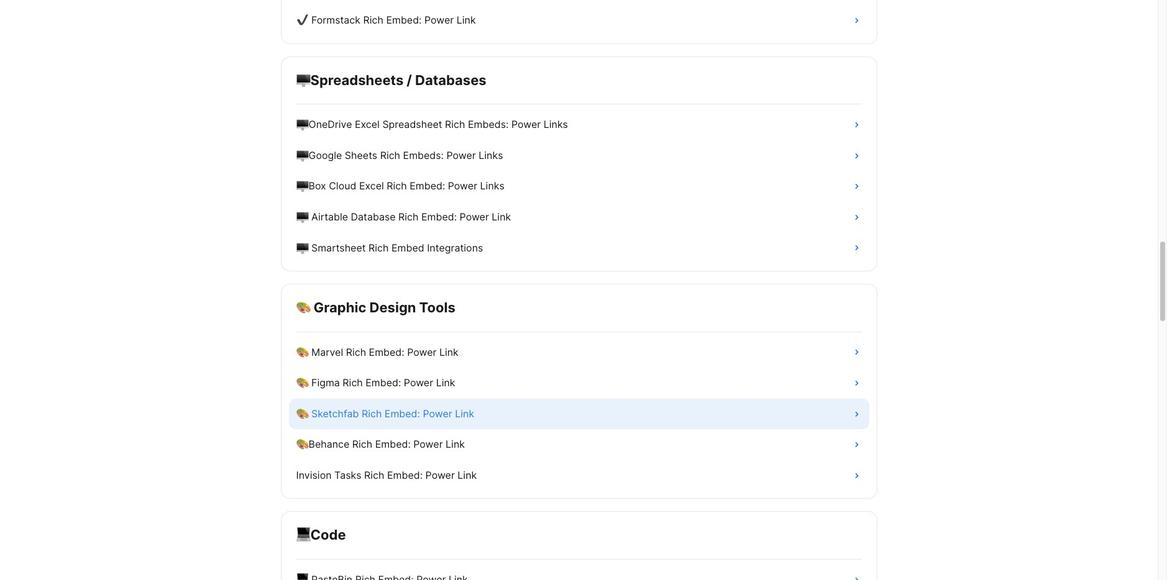 Task type: describe. For each thing, give the bounding box(es) containing it.
🎨 marvel rich embed: power link link
[[289, 337, 870, 368]]

embed: up invision tasks rich embed: power link
[[375, 439, 411, 451]]

🖥box cloud excel rich embed: power links
[[296, 180, 505, 192]]

databases
[[415, 72, 487, 88]]

excel inside 'link'
[[359, 180, 384, 192]]

link for invision tasks rich embed: power link
[[458, 469, 477, 482]]

rich inside 'link'
[[387, 180, 407, 192]]

🖥google
[[296, 149, 342, 162]]

🎨behance
[[296, 439, 350, 451]]

power inside 'link'
[[448, 180, 478, 192]]

integrations
[[427, 242, 483, 254]]

✔️
[[296, 14, 309, 26]]

graphic
[[314, 300, 366, 316]]

🖥spreadsheets
[[296, 72, 404, 88]]

🖥onedrive
[[296, 118, 352, 131]]

tasks
[[335, 469, 362, 482]]

link for 🎨 marvel rich embed: power link
[[440, 346, 459, 358]]

embed: up 🎨 sketchfab rich embed: power link
[[366, 377, 401, 389]]

rich left embed
[[369, 242, 389, 254]]

🖥 for 🖥 airtable database rich embed: power link
[[296, 211, 309, 223]]

1 vertical spatial links
[[479, 149, 503, 162]]

🖥box cloud excel rich embed: power links link
[[289, 171, 870, 202]]

design
[[370, 300, 416, 316]]

🎨 figma rich embed: power link
[[296, 377, 455, 389]]

🖥 for 🖥 smartsheet rich embed integrations
[[296, 242, 309, 254]]

rich right sheets
[[380, 149, 400, 162]]

🖥onedrive excel spreadsheet rich embeds: power links
[[296, 118, 568, 131]]

invision tasks rich embed: power link link
[[289, 461, 870, 491]]

✔️ formstack rich embed: power link
[[296, 14, 476, 26]]

database
[[351, 211, 396, 223]]

0 vertical spatial excel
[[355, 118, 380, 131]]

links for 🖥onedrive excel spreadsheet rich embeds: power links
[[544, 118, 568, 131]]

embed: up "🎨behance rich embed: power link"
[[385, 408, 420, 420]]

rich right tasks
[[364, 469, 385, 482]]

🎨 graphic design tools
[[296, 300, 456, 316]]

rich up tasks
[[352, 439, 373, 451]]

rich right spreadsheet
[[445, 118, 465, 131]]

invision
[[296, 469, 332, 482]]

🎨behance rich embed: power link link
[[289, 430, 870, 461]]

tools
[[419, 300, 456, 316]]

embed: up 🎨 figma rich embed: power link
[[369, 346, 405, 358]]

embed: up /
[[386, 14, 422, 26]]

🎨 sketchfab rich embed: power link
[[296, 408, 474, 420]]



Task type: locate. For each thing, give the bounding box(es) containing it.
link for 🎨 sketchfab rich embed: power link
[[455, 408, 474, 420]]

🎨 graphic design tools link
[[296, 300, 862, 317]]

/
[[407, 72, 412, 88]]

2 vertical spatial links
[[480, 180, 505, 192]]

🎨 marvel rich embed: power link
[[296, 346, 459, 358]]

invision tasks rich embed: power link
[[296, 469, 477, 482]]

1 🎨 from the top
[[296, 300, 311, 316]]

embeds: down databases at the left top of page
[[468, 118, 509, 131]]

embeds: inside 🖥onedrive excel spreadsheet rich embeds: power links link
[[468, 118, 509, 131]]

link for ✔️ formstack rich embed: power link
[[457, 14, 476, 26]]

🖥 inside 🖥 smartsheet rich embed integrations link
[[296, 242, 309, 254]]

1 vertical spatial excel
[[359, 180, 384, 192]]

1 🖥 from the top
[[296, 211, 309, 223]]

🎨
[[296, 300, 311, 316], [296, 346, 309, 358], [296, 377, 309, 389], [296, 408, 309, 420]]

🖥 left airtable
[[296, 211, 309, 223]]

0 vertical spatial links
[[544, 118, 568, 131]]

figma
[[311, 377, 340, 389]]

1 horizontal spatial embeds:
[[468, 118, 509, 131]]

link
[[457, 14, 476, 26], [492, 211, 511, 223], [440, 346, 459, 358], [436, 377, 455, 389], [455, 408, 474, 420], [446, 439, 465, 451], [458, 469, 477, 482]]

excel up sheets
[[355, 118, 380, 131]]

rich up embed
[[399, 211, 419, 223]]

links for 🖥box cloud excel rich embed: power links
[[480, 180, 505, 192]]

embed: down "🎨behance rich embed: power link"
[[387, 469, 423, 482]]

🎨 left the sketchfab
[[296, 408, 309, 420]]

2 🖥 from the top
[[296, 242, 309, 254]]

0 horizontal spatial embeds:
[[403, 149, 444, 162]]

rich right marvel
[[346, 346, 366, 358]]

embeds: down 🖥onedrive excel spreadsheet rich embeds: power links
[[403, 149, 444, 162]]

embed
[[392, 242, 424, 254]]

embed: up integrations on the left top of the page
[[422, 211, 457, 223]]

🎨 figma rich embed: power link link
[[289, 368, 870, 399]]

spreadsheet
[[383, 118, 442, 131]]

smartsheet
[[311, 242, 366, 254]]

2 🎨 from the top
[[296, 346, 309, 358]]

rich right figma
[[343, 377, 363, 389]]

🎨 for 🎨 figma rich embed: power link
[[296, 377, 309, 389]]

excel
[[355, 118, 380, 131], [359, 180, 384, 192]]

rich down 🖥google sheets rich embeds: power links
[[387, 180, 407, 192]]

cloud
[[329, 180, 357, 192]]

links inside 'link'
[[480, 180, 505, 192]]

rich
[[363, 14, 384, 26], [445, 118, 465, 131], [380, 149, 400, 162], [387, 180, 407, 192], [399, 211, 419, 223], [369, 242, 389, 254], [346, 346, 366, 358], [343, 377, 363, 389], [362, 408, 382, 420], [352, 439, 373, 451], [364, 469, 385, 482]]

rich right formstack
[[363, 14, 384, 26]]

🖥spreadsheets / databases link
[[296, 72, 862, 89]]

sheets
[[345, 149, 378, 162]]

🖥google sheets rich embeds: power links
[[296, 149, 503, 162]]

excel right cloud
[[359, 180, 384, 192]]

1 vertical spatial embeds:
[[403, 149, 444, 162]]

🎨 for 🎨 marvel rich embed: power link
[[296, 346, 309, 358]]

🎨 left marvel
[[296, 346, 309, 358]]

1 vertical spatial 🖥
[[296, 242, 309, 254]]

4 🎨 from the top
[[296, 408, 309, 420]]

embeds:
[[468, 118, 509, 131], [403, 149, 444, 162]]

link for 🎨 figma rich embed: power link
[[436, 377, 455, 389]]

marvel
[[311, 346, 343, 358]]

sketchfab
[[311, 408, 359, 420]]

🖥 inside 🖥 airtable database rich embed: power link link
[[296, 211, 309, 223]]

power
[[425, 14, 454, 26], [512, 118, 541, 131], [447, 149, 476, 162], [448, 180, 478, 192], [460, 211, 489, 223], [407, 346, 437, 358], [404, 377, 433, 389], [423, 408, 452, 420], [414, 439, 443, 451], [426, 469, 455, 482]]

🎨behance rich embed: power link
[[296, 439, 465, 451]]

🖥 airtable database rich embed: power link
[[296, 211, 511, 223]]

embeds: inside 🖥google sheets rich embeds: power links link
[[403, 149, 444, 162]]

🎨 sketchfab rich embed: power link link
[[289, 399, 870, 430]]

embed: inside 'link'
[[410, 180, 445, 192]]

🖥google sheets rich embeds: power links link
[[289, 140, 870, 171]]

0 vertical spatial embeds:
[[468, 118, 509, 131]]

0 vertical spatial 🖥
[[296, 211, 309, 223]]

💻code link
[[296, 528, 862, 545]]

🖥 smartsheet rich embed integrations
[[296, 242, 483, 254]]

links
[[544, 118, 568, 131], [479, 149, 503, 162], [480, 180, 505, 192]]

embed: up the 🖥 airtable database rich embed: power link
[[410, 180, 445, 192]]

💻code
[[296, 528, 346, 544]]

🖥onedrive excel spreadsheet rich embeds: power links link
[[289, 110, 870, 140]]

🖥 left the "smartsheet"
[[296, 242, 309, 254]]

rich down 🎨 figma rich embed: power link
[[362, 408, 382, 420]]

✔️ formstack rich embed: power link link
[[289, 5, 870, 36]]

🎨 inside "link"
[[296, 300, 311, 316]]

formstack
[[311, 14, 361, 26]]

🖥 smartsheet rich embed integrations link
[[289, 233, 870, 264]]

🎨 for 🎨 sketchfab rich embed: power link
[[296, 408, 309, 420]]

embed:
[[386, 14, 422, 26], [410, 180, 445, 192], [422, 211, 457, 223], [369, 346, 405, 358], [366, 377, 401, 389], [385, 408, 420, 420], [375, 439, 411, 451], [387, 469, 423, 482]]

airtable
[[311, 211, 348, 223]]

🖥spreadsheets / databases
[[296, 72, 487, 88]]

🎨 for 🎨 graphic design tools
[[296, 300, 311, 316]]

🖥 airtable database rich embed: power link link
[[289, 202, 870, 233]]

🖥box
[[296, 180, 326, 192]]

🎨 left graphic
[[296, 300, 311, 316]]

🎨 left figma
[[296, 377, 309, 389]]

🖥
[[296, 211, 309, 223], [296, 242, 309, 254]]

3 🎨 from the top
[[296, 377, 309, 389]]



Task type: vqa. For each thing, say whether or not it's contained in the screenshot.
2️⃣
no



